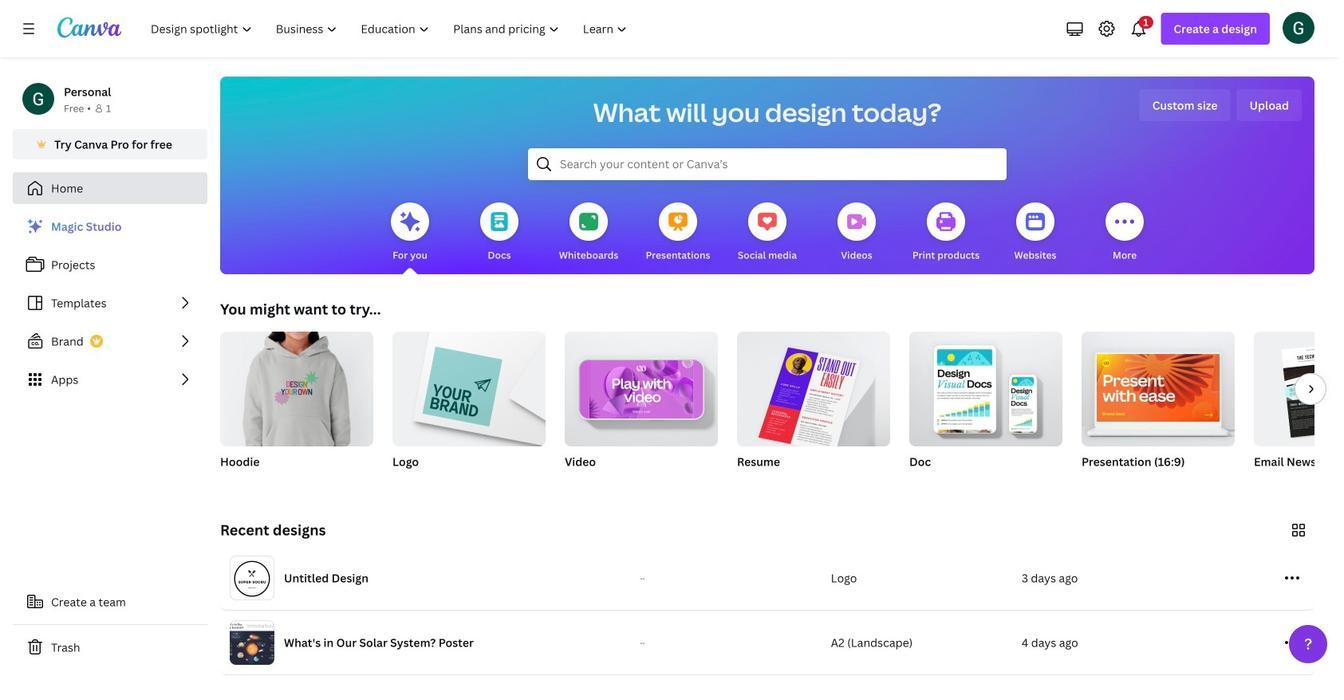 Task type: locate. For each thing, give the bounding box(es) containing it.
None search field
[[528, 148, 1007, 180]]

greg robinson image
[[1283, 12, 1315, 44]]

Search search field
[[560, 149, 975, 180]]

list
[[13, 211, 207, 396]]

group
[[220, 326, 373, 490], [220, 326, 373, 447], [393, 326, 546, 490], [393, 326, 546, 447], [565, 326, 718, 490], [565, 326, 718, 447], [737, 326, 890, 490], [737, 326, 890, 454], [910, 332, 1063, 490], [910, 332, 1063, 447], [1082, 332, 1235, 490], [1254, 332, 1340, 490]]

top level navigation element
[[140, 13, 641, 45]]



Task type: vqa. For each thing, say whether or not it's contained in the screenshot.
"Stay"
no



